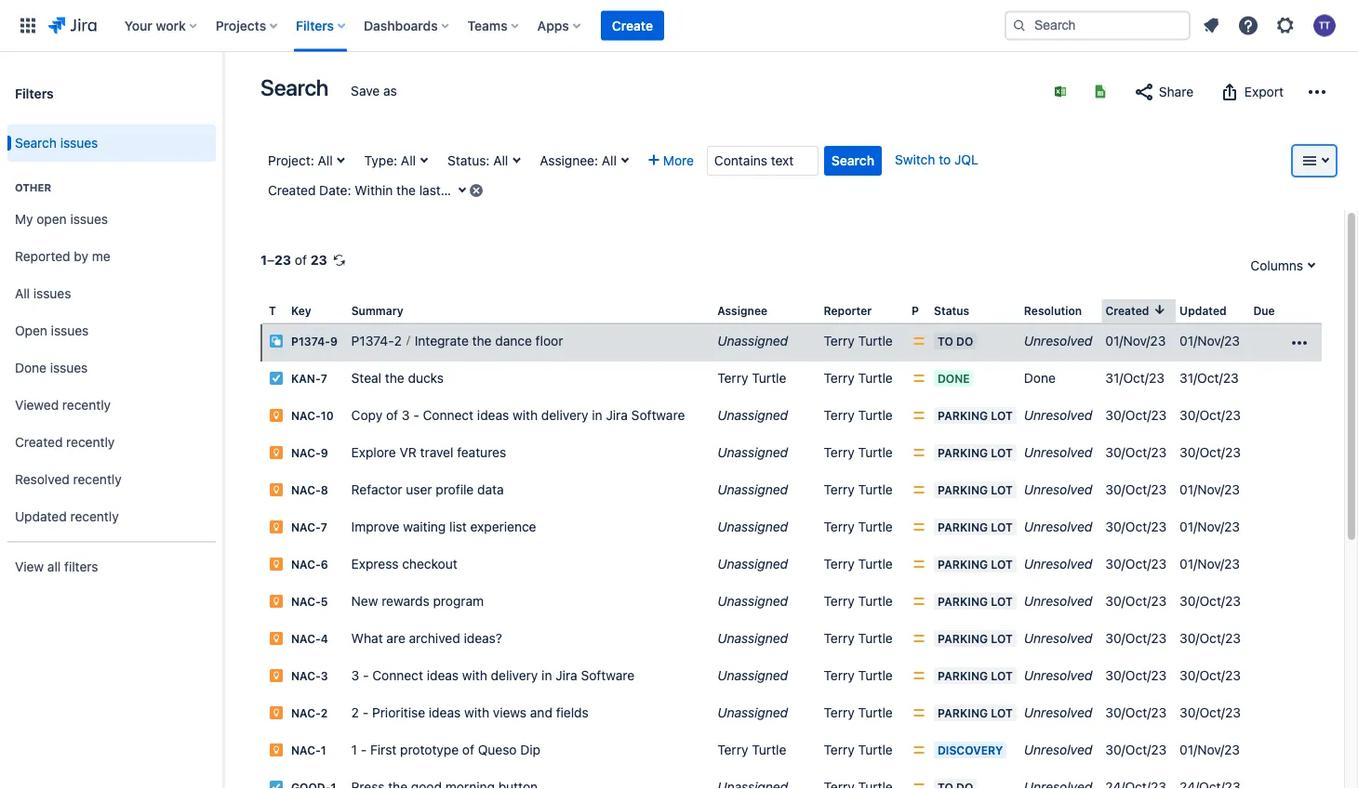 Task type: locate. For each thing, give the bounding box(es) containing it.
in
[[592, 408, 602, 423], [542, 668, 552, 684]]

nac- down 'nac-5' link
[[291, 633, 321, 646]]

-
[[413, 408, 419, 423], [363, 668, 369, 684], [363, 706, 369, 721], [361, 743, 367, 758]]

9 up 8
[[321, 447, 328, 460]]

5 unresolved from the top
[[1024, 520, 1092, 535]]

connect up prioritise
[[372, 668, 423, 684]]

ideas for views
[[429, 706, 461, 721]]

idea image for 1 - first prototype of queso dip
[[269, 743, 284, 758]]

9 nac- from the top
[[291, 708, 321, 721]]

search left switch
[[832, 153, 874, 168]]

2 medium image from the top
[[912, 446, 926, 461]]

search up other
[[15, 135, 57, 151]]

all right the "status:"
[[493, 153, 508, 168]]

all right type:
[[401, 153, 416, 168]]

0 horizontal spatial updated
[[15, 509, 67, 525]]

the for steal the ducks
[[385, 371, 404, 386]]

idea image left the nac-4
[[269, 632, 284, 647]]

switch to jql link
[[895, 152, 978, 167]]

0 vertical spatial idea image
[[269, 408, 284, 423]]

- for first
[[361, 743, 367, 758]]

task image for ninth medium icon
[[269, 781, 284, 790]]

with up 2 - prioritise ideas with views and fields link
[[462, 668, 487, 684]]

idea image for copy of 3 - connect ideas with delivery in jira software
[[269, 408, 284, 423]]

1 horizontal spatial filters
[[296, 18, 334, 33]]

0 vertical spatial in
[[592, 408, 602, 423]]

2 parking lot from the top
[[938, 447, 1013, 460]]

2 vertical spatial ideas
[[429, 706, 461, 721]]

idea image for 3 - connect ideas with delivery in jira software
[[269, 669, 284, 684]]

0 vertical spatial 7
[[321, 373, 327, 386]]

ideas?
[[464, 631, 502, 647]]

1 nac- from the top
[[291, 410, 321, 423]]

1 vertical spatial filters
[[15, 85, 54, 101]]

idea image left nac-6 "link"
[[269, 557, 284, 572]]

updated inside the updated recently link
[[15, 509, 67, 525]]

idea image left the nac-7 link
[[269, 520, 284, 535]]

nac-7 link
[[291, 522, 327, 535]]

unassigned for refactor user profile data
[[717, 482, 788, 498]]

2 left prioritise
[[351, 706, 359, 721]]

days
[[512, 183, 540, 198]]

recently for resolved recently
[[73, 472, 122, 488]]

unresolved for what are archived ideas?
[[1024, 631, 1092, 647]]

delivery up views
[[491, 668, 538, 684]]

5 unassigned from the top
[[717, 520, 788, 535]]

2 lot from the top
[[991, 447, 1013, 460]]

3 unassigned from the top
[[717, 445, 788, 461]]

p1374- down key
[[291, 335, 330, 348]]

p1374-
[[351, 334, 394, 349], [291, 335, 330, 348]]

task image
[[269, 371, 284, 386], [269, 781, 284, 790]]

delivery
[[541, 408, 588, 423], [491, 668, 538, 684]]

6 parking lot from the top
[[938, 595, 1013, 608]]

terry turtle link for express checkout
[[824, 557, 893, 572]]

6 unresolved from the top
[[1024, 557, 1092, 572]]

explore
[[351, 445, 396, 461]]

1 horizontal spatial of
[[386, 408, 398, 423]]

turtle for refactor user profile data
[[858, 482, 893, 498]]

5
[[321, 596, 328, 609]]

refactor
[[351, 482, 402, 498]]

8 parking from the top
[[938, 670, 988, 683]]

prioritise
[[372, 706, 425, 721]]

done issues
[[15, 361, 88, 376]]

idea image for 2 - prioritise ideas with views and fields
[[269, 706, 284, 721]]

filters up search issues
[[15, 85, 54, 101]]

0 vertical spatial created
[[268, 183, 316, 198]]

parking lot for improve waiting list experience
[[938, 521, 1013, 534]]

idea image left nac-1 link
[[269, 743, 284, 758]]

created inside the created recently link
[[15, 435, 63, 450]]

1 parking from the top
[[938, 409, 988, 422]]

2 vertical spatial idea image
[[269, 706, 284, 721]]

search down filters popup button
[[260, 74, 329, 100]]

projects button
[[210, 11, 285, 40]]

task image for 4th medium image from the bottom of the page
[[269, 371, 284, 386]]

delivery down floor
[[541, 408, 588, 423]]

nac- for new
[[291, 596, 321, 609]]

0 vertical spatial updated
[[1180, 304, 1227, 317]]

medium image for prototype
[[912, 743, 926, 758]]

1 for 1 - first prototype of queso dip
[[351, 743, 357, 758]]

0 horizontal spatial of
[[295, 253, 307, 268]]

to
[[938, 335, 953, 348]]

created left small image
[[1105, 304, 1149, 317]]

work
[[156, 18, 186, 33]]

idea image left nac-2
[[269, 706, 284, 721]]

0 vertical spatial 9
[[330, 335, 338, 348]]

- left prioritise
[[363, 706, 369, 721]]

search for search button
[[832, 153, 874, 168]]

reported by me link
[[7, 238, 216, 275]]

0 vertical spatial the
[[396, 183, 416, 198]]

1 horizontal spatial created
[[268, 183, 316, 198]]

nac- for explore
[[291, 447, 321, 460]]

and
[[530, 706, 552, 721]]

nac-5 link
[[291, 596, 328, 609]]

1 vertical spatial jira
[[556, 668, 577, 684]]

by
[[74, 249, 88, 264]]

nac- down the nac-2 link
[[291, 745, 321, 758]]

2 horizontal spatial 1
[[351, 743, 357, 758]]

my
[[15, 212, 33, 227]]

01/nov/23 for refactor user profile data
[[1180, 482, 1240, 498]]

assignee: all
[[540, 153, 617, 168]]

lot for new rewards program
[[991, 595, 1013, 608]]

search for search issues
[[15, 135, 57, 151]]

6 lot from the top
[[991, 595, 1013, 608]]

recently down viewed recently link
[[66, 435, 115, 450]]

terry turtle for 1 - first prototype of queso dip
[[824, 743, 893, 758]]

8 unresolved from the top
[[1024, 631, 1092, 647]]

recently for viewed recently
[[62, 398, 111, 413]]

ideas for delivery
[[427, 668, 459, 684]]

recently up created recently
[[62, 398, 111, 413]]

1 vertical spatial the
[[472, 334, 492, 349]]

10 unassigned from the top
[[717, 706, 788, 721]]

3 medium image from the top
[[912, 483, 926, 498]]

all up date:
[[318, 153, 333, 168]]

all
[[47, 560, 61, 575]]

7 unassigned from the top
[[717, 594, 788, 609]]

lot for express checkout
[[991, 558, 1013, 571]]

2 horizontal spatial search
[[832, 153, 874, 168]]

nac- for 2
[[291, 708, 321, 721]]

the
[[396, 183, 416, 198], [472, 334, 492, 349], [385, 371, 404, 386]]

the left dance
[[472, 334, 492, 349]]

1 23 from the left
[[274, 253, 291, 268]]

9 lot from the top
[[991, 707, 1013, 720]]

ideas up features
[[477, 408, 509, 423]]

idea image left nac-3 link
[[269, 669, 284, 684]]

0 horizontal spatial filters
[[15, 85, 54, 101]]

4
[[444, 183, 452, 198], [321, 633, 328, 646]]

turtle for 1 - first prototype of queso dip
[[858, 743, 893, 758]]

6 parking from the top
[[938, 595, 988, 608]]

0 horizontal spatial created
[[15, 435, 63, 450]]

with for delivery
[[462, 668, 487, 684]]

issues for all issues
[[33, 286, 71, 301]]

1 unresolved from the top
[[1024, 334, 1092, 349]]

idea image left nac-8
[[269, 483, 284, 498]]

terry for steal the ducks
[[824, 371, 855, 386]]

0 vertical spatial delivery
[[541, 408, 588, 423]]

filters inside popup button
[[296, 18, 334, 33]]

express checkout link
[[351, 557, 457, 572]]

search issues link
[[7, 125, 216, 162]]

ideas up 1 - first prototype of queso dip
[[429, 706, 461, 721]]

1 idea image from the top
[[269, 408, 284, 423]]

23 right the –
[[310, 253, 327, 268]]

new rewards program
[[351, 594, 484, 609]]

p1374- down summary
[[351, 334, 394, 349]]

0 vertical spatial task image
[[269, 371, 284, 386]]

2 31/oct/23 from the left
[[1180, 371, 1239, 386]]

7 up 6
[[321, 522, 327, 535]]

lot for explore vr travel features
[[991, 447, 1013, 460]]

01/nov/23 for 1 - first prototype of queso dip
[[1180, 743, 1240, 758]]

6 unassigned from the top
[[717, 557, 788, 572]]

3 medium image from the top
[[912, 520, 926, 535]]

2 23 from the left
[[310, 253, 327, 268]]

open in microsoft excel image
[[1053, 84, 1068, 99]]

parking lot
[[938, 409, 1013, 422], [938, 447, 1013, 460], [938, 484, 1013, 497], [938, 521, 1013, 534], [938, 558, 1013, 571], [938, 595, 1013, 608], [938, 633, 1013, 646], [938, 670, 1013, 683], [938, 707, 1013, 720]]

- left first in the left of the page
[[361, 743, 367, 758]]

7 idea image from the top
[[269, 743, 284, 758]]

idea image left the "nac-9" link
[[269, 446, 284, 461]]

issues for search issues
[[60, 135, 98, 151]]

nac- up nac-8 link
[[291, 447, 321, 460]]

all for assignee: all
[[602, 153, 617, 168]]

6 idea image from the top
[[269, 669, 284, 684]]

1 vertical spatial software
[[581, 668, 635, 684]]

9
[[330, 335, 338, 348], [321, 447, 328, 460]]

1 31/oct/23 from the left
[[1105, 371, 1165, 386]]

1 horizontal spatial 23
[[310, 253, 327, 268]]

switch
[[895, 152, 935, 167]]

Search field
[[1005, 11, 1191, 40]]

1 vertical spatial task image
[[269, 781, 284, 790]]

idea image
[[269, 446, 284, 461], [269, 483, 284, 498], [269, 557, 284, 572], [269, 595, 284, 609], [269, 632, 284, 647], [269, 669, 284, 684], [269, 743, 284, 758]]

unassigned for copy of 3 - connect ideas with delivery in jira software
[[717, 408, 788, 423]]

2 idea image from the top
[[269, 520, 284, 535]]

dip
[[520, 743, 541, 758]]

9 parking lot from the top
[[938, 707, 1013, 720]]

done issues link
[[7, 350, 216, 387]]

23
[[274, 253, 291, 268], [310, 253, 327, 268]]

5 lot from the top
[[991, 558, 1013, 571]]

4 nac- from the top
[[291, 522, 321, 535]]

1 horizontal spatial in
[[592, 408, 602, 423]]

1 horizontal spatial updated
[[1180, 304, 1227, 317]]

idea image left nac-5
[[269, 595, 284, 609]]

6 nac- from the top
[[291, 596, 321, 609]]

nac- down the nac-7
[[291, 559, 321, 572]]

3 parking lot from the top
[[938, 484, 1013, 497]]

idea image for new rewards program
[[269, 595, 284, 609]]

connect
[[423, 408, 474, 423], [372, 668, 423, 684]]

2 parking from the top
[[938, 447, 988, 460]]

created down the project:
[[268, 183, 316, 198]]

terry turtle for 2 - prioritise ideas with views and fields
[[824, 706, 893, 721]]

new
[[351, 594, 378, 609]]

recently
[[62, 398, 111, 413], [66, 435, 115, 450], [73, 472, 122, 488], [70, 509, 119, 525]]

all for project: all
[[318, 153, 333, 168]]

teams button
[[462, 11, 526, 40]]

7 unresolved from the top
[[1024, 594, 1092, 609]]

terry turtle
[[824, 334, 893, 349], [717, 371, 786, 386], [824, 371, 893, 386], [824, 408, 893, 423], [824, 445, 893, 461], [824, 482, 893, 498], [824, 520, 893, 535], [824, 557, 893, 572], [824, 594, 893, 609], [824, 631, 893, 647], [824, 668, 893, 684], [824, 706, 893, 721], [717, 743, 786, 758], [824, 743, 893, 758]]

2 idea image from the top
[[269, 483, 284, 498]]

resolved recently
[[15, 472, 122, 488]]

updated for updated
[[1180, 304, 1227, 317]]

all up open
[[15, 286, 30, 301]]

nac- up the nac-7 link
[[291, 484, 321, 497]]

your
[[124, 18, 152, 33]]

5 medium image from the top
[[912, 595, 926, 609]]

23 up t
[[274, 253, 291, 268]]

9 for 30/oct/23
[[321, 447, 328, 460]]

7 up 10
[[321, 373, 327, 386]]

1 vertical spatial idea image
[[269, 520, 284, 535]]

2 vertical spatial created
[[15, 435, 63, 450]]

turtle for improve waiting list experience
[[858, 520, 893, 535]]

7 nac- from the top
[[291, 633, 321, 646]]

settings image
[[1274, 14, 1297, 37]]

issues for done issues
[[50, 361, 88, 376]]

1 vertical spatial updated
[[15, 509, 67, 525]]

nac-9 link
[[291, 447, 328, 460]]

software
[[631, 408, 685, 423], [581, 668, 635, 684]]

terry for copy of 3 - connect ideas with delivery in jira software
[[824, 408, 855, 423]]

project: all
[[268, 153, 333, 168]]

updated down resolved
[[15, 509, 67, 525]]

terry for what are archived ideas?
[[824, 631, 855, 647]]

8 unassigned from the top
[[717, 631, 788, 647]]

0 horizontal spatial 31/oct/23
[[1105, 371, 1165, 386]]

nac-3 link
[[291, 670, 328, 683]]

search image
[[1012, 18, 1027, 33]]

parking for new rewards program
[[938, 595, 988, 608]]

1 horizontal spatial delivery
[[541, 408, 588, 423]]

4 lot from the top
[[991, 521, 1013, 534]]

2 task image from the top
[[269, 781, 284, 790]]

5 parking from the top
[[938, 558, 988, 571]]

issues inside group
[[60, 135, 98, 151]]

terry
[[824, 334, 855, 349], [717, 371, 748, 386], [824, 371, 855, 386], [824, 408, 855, 423], [824, 445, 855, 461], [824, 482, 855, 498], [824, 520, 855, 535], [824, 557, 855, 572], [824, 594, 855, 609], [824, 631, 855, 647], [824, 668, 855, 684], [824, 706, 855, 721], [717, 743, 748, 758], [824, 743, 855, 758]]

unresolved for improve waiting list experience
[[1024, 520, 1092, 535]]

0 horizontal spatial jira
[[556, 668, 577, 684]]

idea image for improve waiting list experience
[[269, 520, 284, 535]]

1 horizontal spatial p1374-
[[351, 334, 394, 349]]

open issues
[[15, 323, 89, 339]]

lot for 2 - prioritise ideas with views and fields
[[991, 707, 1013, 720]]

idea image
[[269, 408, 284, 423], [269, 520, 284, 535], [269, 706, 284, 721]]

created for created
[[1105, 304, 1149, 317]]

nac- up the nac-2 link
[[291, 670, 321, 683]]

the right steal
[[385, 371, 404, 386]]

lot for 3 - connect ideas with delivery in jira software
[[991, 670, 1013, 683]]

0 horizontal spatial p1374-
[[291, 335, 330, 348]]

banner containing your work
[[0, 0, 1358, 52]]

7 parking lot from the top
[[938, 633, 1013, 646]]

parking for what are archived ideas?
[[938, 633, 988, 646]]

turtle for new rewards program
[[858, 594, 893, 609]]

8 lot from the top
[[991, 670, 1013, 683]]

sidebar navigation image
[[203, 74, 244, 112]]

medium image for experience
[[912, 520, 926, 535]]

1 vertical spatial 7
[[321, 522, 327, 535]]

nac- for what
[[291, 633, 321, 646]]

banner
[[0, 0, 1358, 52]]

medium image
[[912, 334, 926, 349], [912, 408, 926, 423], [912, 483, 926, 498], [912, 557, 926, 572], [912, 595, 926, 609], [912, 632, 926, 647], [912, 669, 926, 684], [912, 706, 926, 721], [912, 781, 926, 790]]

2 horizontal spatial created
[[1105, 304, 1149, 317]]

terry turtle link for 2 - prioritise ideas with views and fields
[[824, 706, 893, 721]]

3 idea image from the top
[[269, 557, 284, 572]]

1 vertical spatial ideas
[[427, 668, 459, 684]]

improve waiting list experience
[[351, 520, 536, 535]]

8 medium image from the top
[[912, 706, 926, 721]]

2 nac- from the top
[[291, 447, 321, 460]]

terry turtle link for explore vr travel features
[[824, 445, 893, 461]]

filters right projects dropdown button
[[296, 18, 334, 33]]

2 vertical spatial search
[[832, 153, 874, 168]]

search inside button
[[832, 153, 874, 168]]

of right the –
[[295, 253, 307, 268]]

0 horizontal spatial 1
[[260, 253, 267, 268]]

2 unassigned from the top
[[717, 408, 788, 423]]

3 parking from the top
[[938, 484, 988, 497]]

parking lot for 2 - prioritise ideas with views and fields
[[938, 707, 1013, 720]]

connect up travel
[[423, 408, 474, 423]]

parking lot for explore vr travel features
[[938, 447, 1013, 460]]

queso
[[478, 743, 517, 758]]

3 down what at the bottom left of the page
[[351, 668, 359, 684]]

4 idea image from the top
[[269, 595, 284, 609]]

with down dance
[[513, 408, 538, 423]]

1 vertical spatial 9
[[321, 447, 328, 460]]

done down to do
[[938, 372, 970, 385]]

updated recently link
[[7, 499, 216, 536]]

0 horizontal spatial 23
[[274, 253, 291, 268]]

terry turtle for improve waiting list experience
[[824, 520, 893, 535]]

dance
[[495, 334, 532, 349]]

1 idea image from the top
[[269, 446, 284, 461]]

jira image
[[48, 14, 97, 37], [48, 14, 97, 37]]

search inside group
[[15, 135, 57, 151]]

4 unassigned from the top
[[717, 482, 788, 498]]

small image
[[1152, 302, 1167, 317]]

11 unresolved from the top
[[1024, 743, 1092, 758]]

3 up vr
[[402, 408, 410, 423]]

4 parking lot from the top
[[938, 521, 1013, 534]]

of right copy at bottom left
[[386, 408, 398, 423]]

idea image for explore vr travel features
[[269, 446, 284, 461]]

3 down the nac-4
[[321, 670, 328, 683]]

4 unresolved from the top
[[1024, 482, 1092, 498]]

5 idea image from the top
[[269, 632, 284, 647]]

9 parking from the top
[[938, 707, 988, 720]]

remove criteria image
[[469, 183, 484, 198]]

1 medium image from the top
[[912, 334, 926, 349]]

p1374-9
[[291, 335, 338, 348]]

5 parking lot from the top
[[938, 558, 1013, 571]]

2 - prioritise ideas with views and fields link
[[351, 706, 589, 721]]

open in google sheets image
[[1093, 84, 1108, 99]]

unresolved for copy of 3 - connect ideas with delivery in jira software
[[1024, 408, 1092, 423]]

search
[[260, 74, 329, 100], [15, 135, 57, 151], [832, 153, 874, 168]]

0 horizontal spatial in
[[542, 668, 552, 684]]

2 medium image from the top
[[912, 408, 926, 423]]

8 parking lot from the top
[[938, 670, 1013, 683]]

prototype
[[400, 743, 459, 758]]

terry for express checkout
[[824, 557, 855, 572]]

done down open
[[15, 361, 47, 376]]

0 vertical spatial filters
[[296, 18, 334, 33]]

1 horizontal spatial 1
[[321, 745, 326, 758]]

t
[[269, 304, 276, 317]]

terry for refactor user profile data
[[824, 482, 855, 498]]

10 nac- from the top
[[291, 745, 321, 758]]

terry for 3 - connect ideas with delivery in jira software
[[824, 668, 855, 684]]

key
[[291, 304, 311, 317]]

nac- for improve
[[291, 522, 321, 535]]

refactor user profile data link
[[351, 482, 504, 498]]

3 lot from the top
[[991, 484, 1013, 497]]

7 lot from the top
[[991, 633, 1013, 646]]

medium image for 3 - connect ideas with delivery in jira software
[[912, 669, 926, 684]]

recently down resolved recently link
[[70, 509, 119, 525]]

views
[[493, 706, 527, 721]]

0 horizontal spatial 9
[[321, 447, 328, 460]]

of left queso
[[462, 743, 474, 758]]

3 unresolved from the top
[[1024, 445, 1092, 461]]

nac- for refactor
[[291, 484, 321, 497]]

kan-7 link
[[291, 373, 327, 386]]

6 medium image from the top
[[912, 632, 926, 647]]

31/oct/23
[[1105, 371, 1165, 386], [1180, 371, 1239, 386]]

terry turtle link
[[824, 334, 893, 349], [717, 371, 786, 386], [824, 371, 893, 386], [824, 408, 893, 423], [824, 445, 893, 461], [824, 482, 893, 498], [824, 520, 893, 535], [824, 557, 893, 572], [824, 594, 893, 609], [824, 631, 893, 647], [824, 668, 893, 684], [824, 706, 893, 721], [717, 743, 786, 758], [824, 743, 893, 758]]

0 horizontal spatial done
[[15, 361, 47, 376]]

4 parking from the top
[[938, 521, 988, 534]]

ideas down archived
[[427, 668, 459, 684]]

10 unresolved from the top
[[1024, 706, 1092, 721]]

4 medium image from the top
[[912, 743, 926, 758]]

1 parking lot from the top
[[938, 409, 1013, 422]]

open issues link
[[7, 313, 216, 350]]

1 horizontal spatial 9
[[330, 335, 338, 348]]

nac- down kan-
[[291, 410, 321, 423]]

your work
[[124, 18, 186, 33]]

3 idea image from the top
[[269, 706, 284, 721]]

- down what at the bottom left of the page
[[363, 668, 369, 684]]

turtle for 3 - connect ideas with delivery in jira software
[[858, 668, 893, 684]]

2 vertical spatial with
[[464, 706, 489, 721]]

updated recently
[[15, 509, 119, 525]]

with left views
[[464, 706, 489, 721]]

9 unassigned from the top
[[717, 668, 788, 684]]

1 7 from the top
[[321, 373, 327, 386]]

4 right last
[[444, 183, 452, 198]]

terry turtle for 3 - connect ideas with delivery in jira software
[[824, 668, 893, 684]]

1 lot from the top
[[991, 409, 1013, 422]]

summary
[[351, 304, 403, 317]]

nac- up nac-1
[[291, 708, 321, 721]]

recently down the created recently link
[[73, 472, 122, 488]]

- for prioritise
[[363, 706, 369, 721]]

all for type: all
[[401, 153, 416, 168]]

medium image
[[912, 371, 926, 386], [912, 446, 926, 461], [912, 520, 926, 535], [912, 743, 926, 758]]

data
[[477, 482, 504, 498]]

all right assignee:
[[602, 153, 617, 168]]

0 vertical spatial 4
[[444, 183, 452, 198]]

status: all
[[447, 153, 508, 168]]

4 down 5
[[321, 633, 328, 646]]

0 horizontal spatial 4
[[321, 633, 328, 646]]

2 horizontal spatial of
[[462, 743, 474, 758]]

1 vertical spatial delivery
[[491, 668, 538, 684]]

2 7 from the top
[[321, 522, 327, 535]]

3 - connect ideas with delivery in jira software
[[351, 668, 635, 684]]

4 medium image from the top
[[912, 557, 926, 572]]

2 unresolved from the top
[[1024, 408, 1092, 423]]

share link
[[1124, 77, 1203, 107]]

3 nac- from the top
[[291, 484, 321, 497]]

type: all
[[364, 153, 416, 168]]

created down 'viewed'
[[15, 435, 63, 450]]

parking lot for copy of 3 - connect ideas with delivery in jira software
[[938, 409, 1013, 422]]

updated right small image
[[1180, 304, 1227, 317]]

profile
[[436, 482, 474, 498]]

0 vertical spatial jira
[[606, 408, 628, 423]]

nac-
[[291, 410, 321, 423], [291, 447, 321, 460], [291, 484, 321, 497], [291, 522, 321, 535], [291, 559, 321, 572], [291, 596, 321, 609], [291, 633, 321, 646], [291, 670, 321, 683], [291, 708, 321, 721], [291, 745, 321, 758]]

created for created date: within the last 4 weeks, 2 days
[[268, 183, 316, 198]]

all
[[318, 153, 333, 168], [401, 153, 416, 168], [493, 153, 508, 168], [602, 153, 617, 168], [15, 286, 30, 301]]

nac- up nac-6
[[291, 522, 321, 535]]

0 vertical spatial connect
[[423, 408, 474, 423]]

8 nac- from the top
[[291, 670, 321, 683]]

7 parking from the top
[[938, 633, 988, 646]]

columns button
[[1241, 251, 1322, 281]]

9 unresolved from the top
[[1024, 668, 1092, 684]]

0 horizontal spatial search
[[15, 135, 57, 151]]

1 horizontal spatial search
[[260, 74, 329, 100]]

1 horizontal spatial 31/oct/23
[[1180, 371, 1239, 386]]

1 task image from the top
[[269, 371, 284, 386]]

1 medium image from the top
[[912, 371, 926, 386]]

2 vertical spatial the
[[385, 371, 404, 386]]

7 medium image from the top
[[912, 669, 926, 684]]

1 for 1 – 23 of 23
[[260, 253, 267, 268]]

apps
[[537, 18, 569, 33]]

5 nac- from the top
[[291, 559, 321, 572]]

nac- down nac-6 "link"
[[291, 596, 321, 609]]

the left last
[[396, 183, 416, 198]]

unresolved for new rewards program
[[1024, 594, 1092, 609]]

all issues
[[15, 286, 71, 301]]

9 left p1374-2
[[330, 335, 338, 348]]

1 vertical spatial search
[[15, 135, 57, 151]]

done down resolution
[[1024, 371, 1056, 386]]

1 vertical spatial created
[[1105, 304, 1149, 317]]

terry turtle for what are archived ideas?
[[824, 631, 893, 647]]

1 vertical spatial with
[[462, 668, 487, 684]]

idea image left 'nac-10'
[[269, 408, 284, 423]]



Task type: vqa. For each thing, say whether or not it's contained in the screenshot.
Get
no



Task type: describe. For each thing, give the bounding box(es) containing it.
terry turtle link for refactor user profile data
[[824, 482, 893, 498]]

p1374-2 link
[[351, 334, 411, 349]]

kan-7
[[291, 373, 327, 386]]

nac-4
[[291, 633, 328, 646]]

terry turtle for refactor user profile data
[[824, 482, 893, 498]]

filters button
[[290, 11, 353, 40]]

2 vertical spatial of
[[462, 743, 474, 758]]

created date: within the last 4 weeks, 2 days
[[268, 183, 540, 198]]

unassigned for new rewards program
[[717, 594, 788, 609]]

all for status: all
[[493, 153, 508, 168]]

what are archived ideas? link
[[351, 631, 502, 647]]

nac-8
[[291, 484, 328, 497]]

terry turtle link for what are archived ideas?
[[824, 631, 893, 647]]

1 vertical spatial of
[[386, 408, 398, 423]]

nac- for 3
[[291, 670, 321, 683]]

7 for improve waiting list experience
[[321, 522, 327, 535]]

what are archived ideas?
[[351, 631, 502, 647]]

notifications image
[[1200, 14, 1222, 37]]

waiting
[[403, 520, 446, 535]]

lot for copy of 3 - connect ideas with delivery in jira software
[[991, 409, 1013, 422]]

nac-4 link
[[291, 633, 328, 646]]

unassigned for 2 - prioritise ideas with views and fields
[[717, 706, 788, 721]]

parking lot for express checkout
[[938, 558, 1013, 571]]

all issues link
[[7, 275, 216, 313]]

within
[[355, 183, 393, 198]]

unresolved for explore vr travel features
[[1024, 445, 1092, 461]]

lot for refactor user profile data
[[991, 484, 1013, 497]]

status
[[934, 304, 969, 317]]

2 - prioritise ideas with views and fields
[[351, 706, 589, 721]]

terry turtle link for 1 - first prototype of queso dip
[[824, 743, 893, 758]]

0 horizontal spatial 3
[[321, 670, 328, 683]]

ducks
[[408, 371, 444, 386]]

unresolved for 3 - connect ideas with delivery in jira software
[[1024, 668, 1092, 684]]

open
[[37, 212, 67, 227]]

terry turtle link for improve waiting list experience
[[824, 520, 893, 535]]

1 - first prototype of queso dip
[[351, 743, 541, 758]]

nac-1 link
[[291, 745, 326, 758]]

integrate the dance floor
[[415, 334, 563, 349]]

primary element
[[11, 0, 1005, 52]]

experience
[[470, 520, 536, 535]]

1 vertical spatial in
[[542, 668, 552, 684]]

created for created recently
[[15, 435, 63, 450]]

list
[[449, 520, 467, 535]]

help image
[[1237, 14, 1260, 37]]

01/nov/23 for improve waiting list experience
[[1180, 520, 1240, 535]]

- for connect
[[363, 668, 369, 684]]

terry turtle link for steal the ducks
[[824, 371, 893, 386]]

copy of 3 - connect ideas with delivery in jira software link
[[351, 408, 685, 423]]

1 horizontal spatial jira
[[606, 408, 628, 423]]

more button
[[641, 146, 701, 176]]

6
[[321, 559, 328, 572]]

unresolved for express checkout
[[1024, 557, 1092, 572]]

teams
[[468, 18, 508, 33]]

2 horizontal spatial 3
[[402, 408, 410, 423]]

kan-
[[291, 373, 321, 386]]

open
[[15, 323, 47, 339]]

filters
[[64, 560, 98, 575]]

first
[[370, 743, 397, 758]]

parking for copy of 3 - connect ideas with delivery in jira software
[[938, 409, 988, 422]]

viewed recently
[[15, 398, 111, 413]]

parking for 3 - connect ideas with delivery in jira software
[[938, 670, 988, 683]]

steal the ducks link
[[351, 371, 444, 386]]

terry turtle link for 3 - connect ideas with delivery in jira software
[[824, 668, 893, 684]]

parking lot for refactor user profile data
[[938, 484, 1013, 497]]

unresolved for refactor user profile data
[[1024, 482, 1092, 498]]

medium image for express checkout
[[912, 557, 926, 572]]

projects
[[216, 18, 266, 33]]

express checkout
[[351, 557, 457, 572]]

parking for express checkout
[[938, 558, 988, 571]]

0 horizontal spatial delivery
[[491, 668, 538, 684]]

p1374-2
[[351, 334, 402, 349]]

steal the ducks
[[351, 371, 444, 386]]

resolved recently link
[[7, 461, 216, 499]]

parking for explore vr travel features
[[938, 447, 988, 460]]

resolved
[[15, 472, 70, 488]]

subtask image
[[269, 334, 284, 349]]

nac-5
[[291, 596, 328, 609]]

with for views
[[464, 706, 489, 721]]

updated for updated recently
[[15, 509, 67, 525]]

1 vertical spatial connect
[[372, 668, 423, 684]]

p
[[912, 304, 919, 317]]

2 horizontal spatial done
[[1024, 371, 1056, 386]]

2 down nac-3
[[321, 708, 328, 721]]

fields
[[556, 706, 589, 721]]

9 for 01/nov/23
[[330, 335, 338, 348]]

floor
[[536, 334, 563, 349]]

explore vr travel features
[[351, 445, 506, 461]]

0 vertical spatial of
[[295, 253, 307, 268]]

medium image for new rewards program
[[912, 595, 926, 609]]

my open issues
[[15, 212, 108, 227]]

1 - first prototype of queso dip link
[[351, 743, 541, 758]]

recently for created recently
[[66, 435, 115, 450]]

parking lot for what are archived ideas?
[[938, 633, 1013, 646]]

2 down summary
[[394, 334, 402, 349]]

1 horizontal spatial done
[[938, 372, 970, 385]]

me
[[92, 249, 110, 264]]

medium image for features
[[912, 446, 926, 461]]

terry turtle link for new rewards program
[[824, 594, 893, 609]]

viewed
[[15, 398, 59, 413]]

0 vertical spatial with
[[513, 408, 538, 423]]

1 horizontal spatial 3
[[351, 668, 359, 684]]

1 – 23 of 23
[[260, 253, 327, 268]]

export
[[1244, 84, 1284, 100]]

done inside other group
[[15, 361, 47, 376]]

create
[[612, 18, 653, 33]]

terry turtle for copy of 3 - connect ideas with delivery in jira software
[[824, 408, 893, 423]]

terry for 1 - first prototype of queso dip
[[824, 743, 855, 758]]

idea image for refactor user profile data
[[269, 483, 284, 498]]

7 for steal the ducks
[[321, 373, 327, 386]]

integrate the dance floor link
[[415, 334, 563, 349]]

unassigned for explore vr travel features
[[717, 445, 788, 461]]

nac- for express
[[291, 559, 321, 572]]

integrate
[[415, 334, 469, 349]]

turtle for express checkout
[[858, 557, 893, 572]]

export button
[[1209, 77, 1293, 107]]

turtle for what are archived ideas?
[[858, 631, 893, 647]]

created recently link
[[7, 424, 216, 461]]

search issues
[[15, 135, 98, 151]]

lot for improve waiting list experience
[[991, 521, 1013, 534]]

save
[[351, 83, 380, 99]]

switch to jql
[[895, 152, 978, 167]]

p1374- for 2
[[351, 334, 394, 349]]

0 vertical spatial software
[[631, 408, 685, 423]]

terry for new rewards program
[[824, 594, 855, 609]]

3 - connect ideas with delivery in jira software link
[[351, 668, 635, 684]]

lot for what are archived ideas?
[[991, 633, 1013, 646]]

8
[[321, 484, 328, 497]]

medium image for refactor user profile data
[[912, 483, 926, 498]]

other group
[[7, 162, 216, 541]]

the for integrate the dance floor
[[472, 334, 492, 349]]

p1374- for 9
[[291, 335, 330, 348]]

idea image for what are archived ideas?
[[269, 632, 284, 647]]

1 unassigned from the top
[[717, 334, 788, 349]]

appswitcher icon image
[[17, 14, 39, 37]]

search issues group
[[7, 119, 216, 167]]

- up vr
[[413, 408, 419, 423]]

archived
[[409, 631, 460, 647]]

reporter
[[824, 304, 872, 317]]

last
[[419, 183, 441, 198]]

to
[[939, 152, 951, 167]]

Search issues using keywords text field
[[707, 146, 819, 176]]

other
[[15, 182, 51, 194]]

recently for updated recently
[[70, 509, 119, 525]]

all inside other group
[[15, 286, 30, 301]]

jql
[[954, 152, 978, 167]]

parking for refactor user profile data
[[938, 484, 988, 497]]

discovery
[[938, 744, 1003, 757]]

1 vertical spatial 4
[[321, 633, 328, 646]]

your profile and settings image
[[1313, 14, 1336, 37]]

unresolved for 1 - first prototype of queso dip
[[1024, 743, 1092, 758]]

vr
[[400, 445, 417, 461]]

terry turtle for express checkout
[[824, 557, 893, 572]]

nac-2
[[291, 708, 328, 721]]

1 horizontal spatial 4
[[444, 183, 452, 198]]

turtle for steal the ducks
[[858, 371, 893, 386]]

more
[[663, 153, 694, 168]]

0 vertical spatial search
[[260, 74, 329, 100]]

9 medium image from the top
[[912, 781, 926, 790]]

weeks,
[[456, 183, 497, 198]]

parking for 2 - prioritise ideas with views and fields
[[938, 707, 988, 720]]

save as
[[351, 83, 397, 99]]

terry turtle for steal the ducks
[[824, 371, 893, 386]]

parking lot for new rewards program
[[938, 595, 1013, 608]]

unassigned for improve waiting list experience
[[717, 520, 788, 535]]

to do
[[938, 335, 973, 348]]

2 left the days
[[501, 183, 509, 198]]

unresolved for 2 - prioritise ideas with views and fields
[[1024, 706, 1092, 721]]

nac-6 link
[[291, 559, 328, 572]]

reported
[[15, 249, 70, 264]]

user
[[406, 482, 432, 498]]

10
[[321, 410, 334, 423]]

terry turtle for new rewards program
[[824, 594, 893, 609]]

nac- for 1
[[291, 745, 321, 758]]

–
[[267, 253, 274, 268]]

your work button
[[119, 11, 204, 40]]

0 vertical spatial ideas
[[477, 408, 509, 423]]

nac-10 link
[[291, 410, 334, 423]]

date:
[[319, 183, 351, 198]]

assignee:
[[540, 153, 598, 168]]

type:
[[364, 153, 397, 168]]

nac-2 link
[[291, 708, 328, 721]]



